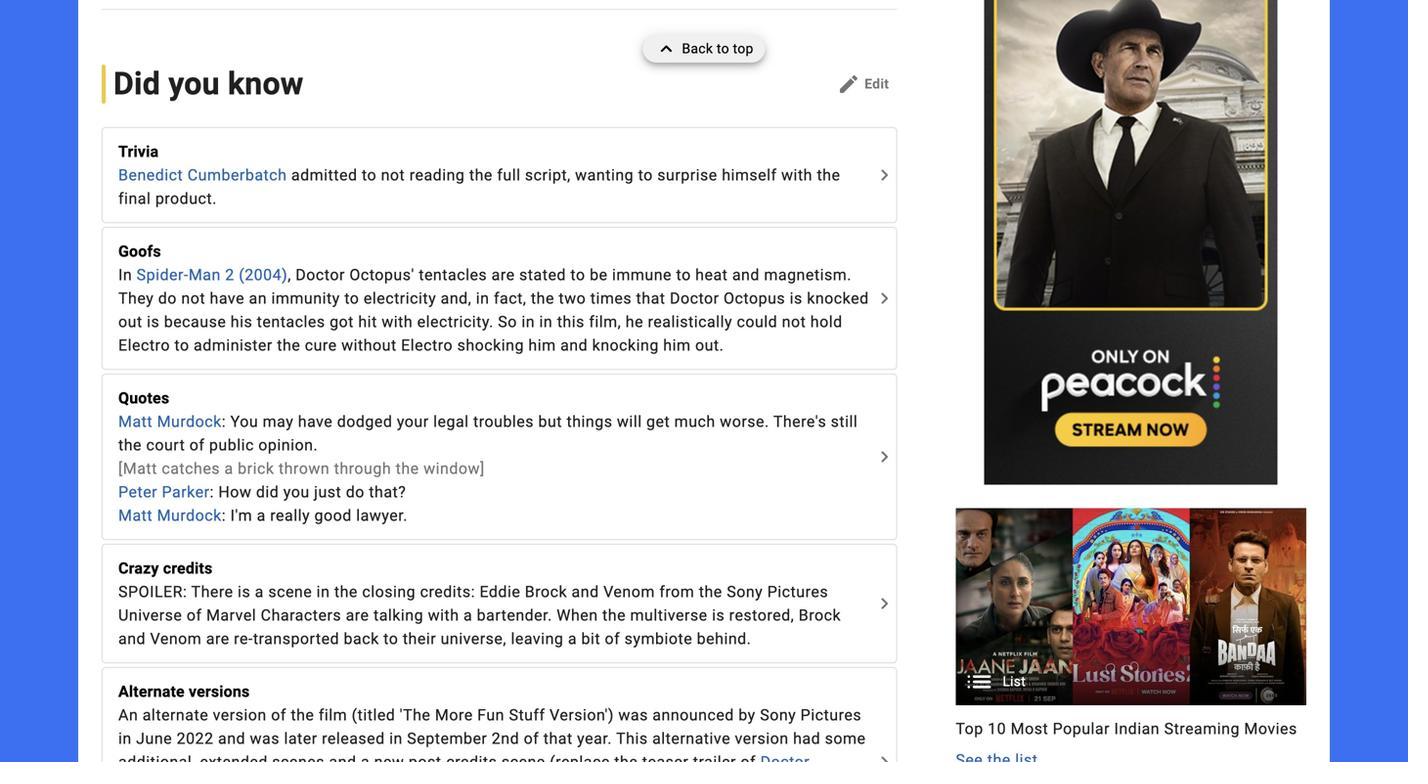 Task type: describe. For each thing, give the bounding box(es) containing it.
to right wanting
[[638, 166, 653, 184]]

alternate versions button
[[118, 680, 871, 703]]

symbiote
[[625, 630, 693, 648]]

knocking
[[592, 336, 659, 355]]

get
[[647, 412, 670, 431]]

trivia
[[118, 142, 159, 161]]

list
[[1003, 674, 1026, 690]]

still
[[831, 412, 858, 431]]

is up behind.
[[712, 606, 725, 625]]

that?
[[369, 483, 406, 501]]

to right the admitted
[[362, 166, 377, 184]]

with inside the , doctor octopus' tentacles are stated to be immune to heat and magnetism. they do not have an immunity to electricity and, in fact, the two times that doctor octopus is knocked out is because his tentacles got hit with electricity. so in in this film, he realistically could not hold electro to administer the cure without electro shocking him and knocking him out.
[[382, 313, 413, 331]]

matt murdock
[[118, 412, 222, 431]]

of down stuff
[[524, 729, 539, 748]]

1 vertical spatial :
[[210, 483, 214, 501]]

2 him from the left
[[664, 336, 691, 355]]

legal
[[433, 412, 469, 431]]

a inside "alternate versions an alternate version of the film (titled 'the more fun stuff version') was announced by sony pictures in june 2022 and was later released in september 2nd of that year. this alternative version had some additional, extended scenes and a new post-credits scene (replace the teaser trailer of"
[[361, 753, 370, 762]]

be
[[590, 266, 608, 284]]

to up got at the top left of page
[[345, 289, 359, 308]]

is right out
[[147, 313, 160, 331]]

this
[[616, 729, 648, 748]]

realistically
[[648, 313, 733, 331]]

1 horizontal spatial was
[[619, 706, 648, 724]]

there's
[[774, 412, 827, 431]]

the right when
[[603, 606, 626, 625]]

(replace
[[550, 753, 610, 762]]

out.
[[696, 336, 724, 355]]

to inside crazy credits spoiler: there is a scene in the closing credits: eddie brock and venom from the sony pictures universe of marvel characters are talking with a bartender. when the multiverse is restored, brock and venom are re-transported back to their universe, leaving a bit of symbiote behind.
[[384, 630, 398, 648]]

quotes
[[118, 389, 169, 407]]

worse.
[[720, 412, 770, 431]]

0 vertical spatial version
[[213, 706, 267, 724]]

cure
[[305, 336, 337, 355]]

and up extended
[[218, 729, 246, 748]]

top
[[956, 720, 984, 738]]

a left bit
[[568, 630, 577, 648]]

immune
[[612, 266, 672, 284]]

spider-man 2 (2004) link
[[137, 266, 288, 284]]

magnetism.
[[764, 266, 852, 284]]

matt murdock button for : you may have dodged your legal troubles but things will get much worse. there's still the court of public opinion.
[[118, 410, 222, 433]]

1 horizontal spatial brock
[[799, 606, 841, 625]]

reading
[[410, 166, 465, 184]]

the left the closing
[[334, 583, 358, 601]]

by
[[739, 706, 756, 724]]

have inside the , doctor octopus' tentacles are stated to be immune to heat and magnetism. they do not have an immunity to electricity and, in fact, the two times that doctor octopus is knocked out is because his tentacles got hit with electricity. so in in this film, he realistically could not hold electro to administer the cure without electro shocking him and knocking him out.
[[210, 289, 245, 308]]

trivia button
[[118, 140, 871, 163]]

administer
[[194, 336, 273, 355]]

0 horizontal spatial tentacles
[[257, 313, 325, 331]]

list link
[[956, 508, 1307, 705]]

the right from
[[699, 583, 723, 601]]

a up marvel
[[255, 583, 264, 601]]

good
[[314, 506, 352, 525]]

shocking
[[457, 336, 524, 355]]

have inside : you may have dodged your legal troubles but things will get much worse. there's still the court of public opinion.
[[298, 412, 333, 431]]

do inside [matt catches a brick thrown through the window] peter parker : how did you just do that? matt murdock : i'm a really good lawyer.
[[346, 483, 365, 501]]

post-
[[409, 753, 446, 762]]

2 vertical spatial :
[[222, 506, 226, 525]]

indian
[[1115, 720, 1160, 738]]

leaving
[[511, 630, 564, 648]]

eddie
[[480, 583, 521, 601]]

things
[[567, 412, 613, 431]]

alternate versions an alternate version of the film (titled 'the more fun stuff version') was announced by sony pictures in june 2022 and was later released in september 2nd of that year. this alternative version had some additional, extended scenes and a new post-credits scene (replace the teaser trailer of
[[118, 682, 866, 762]]

see more image for trivia
[[873, 163, 896, 187]]

product.
[[155, 189, 217, 208]]

not inside admitted to not reading the full script, wanting to surprise himself with the final product.
[[381, 166, 405, 184]]

versions
[[189, 682, 250, 701]]

the up the later on the bottom of the page
[[291, 706, 314, 724]]

admitted to not reading the full script, wanting to surprise himself with the final product.
[[118, 166, 841, 208]]

, doctor octopus' tentacles are stated to be immune to heat and magnetism. they do not have an immunity to electricity and, in fact, the two times that doctor octopus is knocked out is because his tentacles got hit with electricity. so in in this film, he realistically could not hold electro to administer the cure without electro shocking him and knocking him out.
[[118, 266, 869, 355]]

lawyer.
[[356, 506, 408, 525]]

sony for the
[[727, 583, 763, 601]]

alternate
[[143, 706, 209, 724]]

benedict cumberbatch link
[[118, 166, 287, 184]]

final
[[118, 189, 151, 208]]

alternate
[[118, 682, 185, 701]]

expand less image
[[655, 35, 682, 63]]

man
[[189, 266, 221, 284]]

most
[[1011, 720, 1049, 738]]

closing
[[362, 583, 416, 601]]

murdock inside matt murdock button
[[157, 412, 222, 431]]

1 him from the left
[[529, 336, 556, 355]]

more
[[435, 706, 473, 724]]

in right and,
[[476, 289, 490, 308]]

2nd
[[492, 729, 520, 748]]

is up marvel
[[238, 583, 251, 601]]

the left the cure
[[277, 336, 301, 355]]

top 10 most popular indian streaming movies group
[[956, 508, 1307, 762]]

himself
[[722, 166, 777, 184]]

you inside [matt catches a brick thrown through the window] peter parker : how did you just do that? matt murdock : i'm a really good lawyer.
[[283, 483, 310, 501]]

to down because
[[175, 336, 189, 355]]

to left heat
[[676, 266, 691, 284]]

in inside crazy credits spoiler: there is a scene in the closing credits: eddie brock and venom from the sony pictures universe of marvel characters are talking with a bartender. when the multiverse is restored, brock and venom are re-transported back to their universe, leaving a bit of symbiote behind.
[[317, 583, 330, 601]]

full
[[497, 166, 521, 184]]

troubles
[[473, 412, 534, 431]]

credits inside "alternate versions an alternate version of the film (titled 'the more fun stuff version') was announced by sony pictures in june 2022 and was later released in september 2nd of that year. this alternative version had some additional, extended scenes and a new post-credits scene (replace the teaser trailer of"
[[446, 753, 497, 762]]

octopus
[[724, 289, 786, 308]]

version')
[[550, 706, 614, 724]]

you
[[230, 412, 258, 431]]

sony for by
[[760, 706, 797, 724]]

cumberbatch
[[188, 166, 287, 184]]

0 vertical spatial brock
[[525, 583, 567, 601]]

talking
[[374, 606, 424, 625]]

how
[[218, 483, 252, 501]]

much
[[675, 412, 716, 431]]

their
[[403, 630, 436, 648]]

additional,
[[118, 753, 196, 762]]

stuff
[[509, 706, 545, 724]]

spider-
[[137, 266, 189, 284]]

an alternate version of the film (titled 'the more fun stuff version') was announced by sony pictures in june 2022 and was later released in september 2nd of that year. this alternative version had some additional, extended scenes and a new post-credits scene (replace the teaser trailer of button
[[118, 703, 871, 762]]

without
[[342, 336, 397, 355]]

in
[[118, 266, 132, 284]]

of down there
[[187, 606, 202, 625]]

the down the stated
[[531, 289, 555, 308]]

the down this
[[615, 753, 638, 762]]

pictures for crazy credits spoiler: there is a scene in the closing credits: eddie brock and venom from the sony pictures universe of marvel characters are talking with a bartender. when the multiverse is restored, brock and venom are re-transported back to their universe, leaving a bit of symbiote behind.
[[768, 583, 829, 601]]

did
[[113, 66, 160, 102]]

restored,
[[729, 606, 795, 625]]

still frame image
[[956, 508, 1307, 706]]

released
[[322, 729, 385, 748]]

did
[[256, 483, 279, 501]]

: you may have dodged your legal troubles but things will get much worse. there's still the court of public opinion.
[[118, 412, 858, 454]]

film
[[319, 706, 347, 724]]

electricity.
[[417, 313, 494, 331]]

bit
[[582, 630, 601, 648]]



Task type: locate. For each thing, give the bounding box(es) containing it.
is down magnetism.
[[790, 289, 803, 308]]

brock up when
[[525, 583, 567, 601]]

1 vertical spatial tentacles
[[257, 313, 325, 331]]

to inside button
[[717, 41, 730, 57]]

in spider-man 2 (2004)
[[118, 266, 288, 284]]

0 horizontal spatial with
[[382, 313, 413, 331]]

june
[[136, 729, 172, 748]]

when
[[557, 606, 598, 625]]

venom up multiverse at the bottom of the page
[[604, 583, 655, 601]]

through
[[334, 459, 391, 478]]

sony inside "alternate versions an alternate version of the film (titled 'the more fun stuff version') was announced by sony pictures in june 2022 and was later released in september 2nd of that year. this alternative version had some additional, extended scenes and a new post-credits scene (replace the teaser trailer of"
[[760, 706, 797, 724]]

in up characters
[[317, 583, 330, 601]]

pictures up restored,
[[768, 583, 829, 601]]

transported
[[253, 630, 340, 648]]

sony up restored,
[[727, 583, 763, 601]]

electro
[[118, 336, 170, 355], [401, 336, 453, 355]]

top 10 most popular indian streaming movies
[[956, 720, 1298, 738]]

from
[[660, 583, 695, 601]]

and up octopus
[[733, 266, 760, 284]]

he
[[626, 313, 644, 331]]

pictures inside crazy credits spoiler: there is a scene in the closing credits: eddie brock and venom from the sony pictures universe of marvel characters are talking with a bartender. when the multiverse is restored, brock and venom are re-transported back to their universe, leaving a bit of symbiote behind.
[[768, 583, 829, 601]]

0 horizontal spatial brock
[[525, 583, 567, 601]]

1 vertical spatial sony
[[760, 706, 797, 724]]

of up catches
[[190, 436, 205, 454]]

with inside crazy credits spoiler: there is a scene in the closing credits: eddie brock and venom from the sony pictures universe of marvel characters are talking with a bartender. when the multiverse is restored, brock and venom are re-transported back to their universe, leaving a bit of symbiote behind.
[[428, 606, 459, 625]]

an
[[118, 706, 138, 724]]

in left this
[[540, 313, 553, 331]]

0 vertical spatial credits
[[163, 559, 213, 578]]

0 vertical spatial scene
[[268, 583, 312, 601]]

1 horizontal spatial have
[[298, 412, 333, 431]]

1 vertical spatial credits
[[446, 753, 497, 762]]

matt murdock button up "court"
[[118, 410, 222, 433]]

0 horizontal spatial doctor
[[296, 266, 345, 284]]

in down an
[[118, 729, 132, 748]]

and,
[[441, 289, 472, 308]]

matt inside [matt catches a brick thrown through the window] peter parker : how did you just do that? matt murdock : i'm a really good lawyer.
[[118, 506, 153, 525]]

1 vertical spatial have
[[298, 412, 333, 431]]

benedict cumberbatch
[[118, 166, 287, 184]]

him right shocking
[[529, 336, 556, 355]]

1 horizontal spatial do
[[346, 483, 365, 501]]

: left i'm
[[222, 506, 226, 525]]

scene down 2nd
[[502, 753, 546, 762]]

1 see more image from the top
[[873, 287, 896, 310]]

to left the be
[[571, 266, 586, 284]]

pictures inside "alternate versions an alternate version of the film (titled 'the more fun stuff version') was announced by sony pictures in june 2022 and was later released in september 2nd of that year. this alternative version had some additional, extended scenes and a new post-credits scene (replace the teaser trailer of"
[[801, 706, 862, 724]]

0 horizontal spatial him
[[529, 336, 556, 355]]

0 vertical spatial murdock
[[157, 412, 222, 431]]

was up this
[[619, 706, 648, 724]]

3 see more image from the top
[[873, 592, 896, 615]]

0 horizontal spatial have
[[210, 289, 245, 308]]

hit
[[358, 313, 377, 331]]

benedict
[[118, 166, 183, 184]]

was left the later on the bottom of the page
[[250, 729, 280, 748]]

1 vertical spatial are
[[346, 606, 369, 625]]

not left the hold
[[782, 313, 806, 331]]

tentacles down immunity
[[257, 313, 325, 331]]

matt down peter
[[118, 506, 153, 525]]

peter parker button
[[118, 480, 210, 504]]

a down released
[[361, 753, 370, 762]]

scene inside crazy credits spoiler: there is a scene in the closing credits: eddie brock and venom from the sony pictures universe of marvel characters are talking with a bartender. when the multiverse is restored, brock and venom are re-transported back to their universe, leaving a bit of symbiote behind.
[[268, 583, 312, 601]]

venom
[[604, 583, 655, 601], [150, 630, 202, 648]]

0 vertical spatial tentacles
[[419, 266, 487, 284]]

fact,
[[494, 289, 527, 308]]

2 horizontal spatial with
[[782, 166, 813, 184]]

electricity
[[364, 289, 436, 308]]

pictures for alternate versions an alternate version of the film (titled 'the more fun stuff version') was announced by sony pictures in june 2022 and was later released in september 2nd of that year. this alternative version had some additional, extended scenes and a new post-credits scene (replace the teaser trailer of
[[801, 706, 862, 724]]

a down public
[[225, 459, 234, 478]]

1 vertical spatial brock
[[799, 606, 841, 625]]

2 horizontal spatial not
[[782, 313, 806, 331]]

10
[[988, 720, 1007, 738]]

credits inside crazy credits spoiler: there is a scene in the closing credits: eddie brock and venom from the sony pictures universe of marvel characters are talking with a bartender. when the multiverse is restored, brock and venom are re-transported back to their universe, leaving a bit of symbiote behind.
[[163, 559, 213, 578]]

advertisement region
[[985, 0, 1278, 485]]

1 horizontal spatial scene
[[502, 753, 546, 762]]

bartender.
[[477, 606, 553, 625]]

0 horizontal spatial not
[[181, 289, 205, 308]]

the up that?
[[396, 459, 419, 478]]

0 horizontal spatial that
[[544, 729, 573, 748]]

2 matt murdock button from the top
[[118, 504, 222, 527]]

do down spider-
[[158, 289, 177, 308]]

that
[[636, 289, 666, 308], [544, 729, 573, 748]]

1 horizontal spatial that
[[636, 289, 666, 308]]

catches
[[162, 459, 220, 478]]

with inside admitted to not reading the full script, wanting to surprise himself with the final product.
[[782, 166, 813, 184]]

brick
[[238, 459, 274, 478]]

0 vertical spatial with
[[782, 166, 813, 184]]

1 horizontal spatial venom
[[604, 583, 655, 601]]

0 vertical spatial sony
[[727, 583, 763, 601]]

sony inside crazy credits spoiler: there is a scene in the closing credits: eddie brock and venom from the sony pictures universe of marvel characters are talking with a bartender. when the multiverse is restored, brock and venom are re-transported back to their universe, leaving a bit of symbiote behind.
[[727, 583, 763, 601]]

electro down electricity.
[[401, 336, 453, 355]]

have down 2
[[210, 289, 245, 308]]

1 murdock from the top
[[157, 412, 222, 431]]

window]
[[424, 459, 485, 478]]

stated
[[519, 266, 566, 284]]

of right trailer
[[741, 753, 756, 762]]

0 vertical spatial are
[[492, 266, 515, 284]]

1 vertical spatial was
[[250, 729, 280, 748]]

not up because
[[181, 289, 205, 308]]

public
[[209, 436, 254, 454]]

of right bit
[[605, 630, 620, 648]]

: inside : you may have dodged your legal troubles but things will get much worse. there's still the court of public opinion.
[[222, 412, 226, 431]]

2 electro from the left
[[401, 336, 453, 355]]

version down by
[[735, 729, 789, 748]]

opinion.
[[259, 436, 318, 454]]

so
[[498, 313, 517, 331]]

0 horizontal spatial credits
[[163, 559, 213, 578]]

have
[[210, 289, 245, 308], [298, 412, 333, 431]]

1 horizontal spatial him
[[664, 336, 691, 355]]

that inside "alternate versions an alternate version of the film (titled 'the more fun stuff version') was announced by sony pictures in june 2022 and was later released in september 2nd of that year. this alternative version had some additional, extended scenes and a new post-credits scene (replace the teaser trailer of"
[[544, 729, 573, 748]]

are inside the , doctor octopus' tentacles are stated to be immune to heat and magnetism. they do not have an immunity to electricity and, in fact, the two times that doctor octopus is knocked out is because his tentacles got hit with electricity. so in in this film, he realistically could not hold electro to administer the cure without electro shocking him and knocking him out.
[[492, 266, 515, 284]]

venom down the universe
[[150, 630, 202, 648]]

heat
[[696, 266, 728, 284]]

movies
[[1245, 720, 1298, 738]]

1 matt murdock button from the top
[[118, 410, 222, 433]]

an
[[249, 289, 267, 308]]

0 vertical spatial you
[[168, 66, 220, 102]]

back to top button
[[643, 35, 766, 63]]

2 vertical spatial not
[[782, 313, 806, 331]]

admitted
[[291, 166, 358, 184]]

a up universe,
[[464, 606, 473, 625]]

wanting
[[575, 166, 634, 184]]

0 vertical spatial see more image
[[873, 287, 896, 310]]

this
[[557, 313, 585, 331]]

0 horizontal spatial venom
[[150, 630, 202, 648]]

1 vertical spatial not
[[181, 289, 205, 308]]

goofs
[[118, 242, 161, 261]]

september
[[407, 729, 487, 748]]

and down the universe
[[118, 630, 146, 648]]

0 vertical spatial have
[[210, 289, 245, 308]]

0 vertical spatial matt murdock button
[[118, 410, 222, 433]]

universe,
[[441, 630, 507, 648]]

sony right by
[[760, 706, 797, 724]]

2 vertical spatial with
[[428, 606, 459, 625]]

1 vertical spatial that
[[544, 729, 573, 748]]

with right the himself
[[782, 166, 813, 184]]

2 vertical spatial see more image
[[873, 592, 896, 615]]

of
[[190, 436, 205, 454], [187, 606, 202, 625], [605, 630, 620, 648], [271, 706, 287, 724], [524, 729, 539, 748], [741, 753, 756, 762]]

0 horizontal spatial scene
[[268, 583, 312, 601]]

film,
[[589, 313, 622, 331]]

0 vertical spatial see more image
[[873, 163, 896, 187]]

matt murdock button for : i'm a really good lawyer.
[[118, 504, 222, 527]]

0 vertical spatial :
[[222, 412, 226, 431]]

scene up characters
[[268, 583, 312, 601]]

crazy credits button
[[118, 557, 871, 580]]

that inside the , doctor octopus' tentacles are stated to be immune to heat and magnetism. they do not have an immunity to electricity and, in fact, the two times that doctor octopus is knocked out is because his tentacles got hit with electricity. so in in this film, he realistically could not hold electro to administer the cure without electro shocking him and knocking him out.
[[636, 289, 666, 308]]

murdock up "court"
[[157, 412, 222, 431]]

1 vertical spatial with
[[382, 313, 413, 331]]

peter
[[118, 483, 158, 501]]

murdock inside [matt catches a brick thrown through the window] peter parker : how did you just do that? matt murdock : i'm a really good lawyer.
[[157, 506, 222, 525]]

0 vertical spatial was
[[619, 706, 648, 724]]

2 vertical spatial are
[[206, 630, 230, 648]]

0 vertical spatial do
[[158, 289, 177, 308]]

doctor up realistically
[[670, 289, 720, 308]]

thrown
[[279, 459, 330, 478]]

,
[[288, 266, 291, 284]]

0 horizontal spatial was
[[250, 729, 280, 748]]

are up 'back' on the left bottom
[[346, 606, 369, 625]]

scenes
[[272, 753, 325, 762]]

2 murdock from the top
[[157, 506, 222, 525]]

1 see more image from the top
[[873, 163, 896, 187]]

and down released
[[329, 753, 357, 762]]

list group
[[956, 508, 1307, 706]]

do inside the , doctor octopus' tentacles are stated to be immune to heat and magnetism. they do not have an immunity to electricity and, in fact, the two times that doctor octopus is knocked out is because his tentacles got hit with electricity. so in in this film, he realistically could not hold electro to administer the cure without electro shocking him and knocking him out.
[[158, 289, 177, 308]]

and up when
[[572, 583, 599, 601]]

see more image for in
[[873, 287, 896, 310]]

1 vertical spatial matt murdock button
[[118, 504, 222, 527]]

that down immune
[[636, 289, 666, 308]]

0 vertical spatial that
[[636, 289, 666, 308]]

2 horizontal spatial are
[[492, 266, 515, 284]]

tentacles up and,
[[419, 266, 487, 284]]

credits down september
[[446, 753, 497, 762]]

murdock down parker
[[157, 506, 222, 525]]

1 vertical spatial you
[[283, 483, 310, 501]]

1 horizontal spatial tentacles
[[419, 266, 487, 284]]

see more image for spoiler: there is a scene in the closing credits: eddie brock and venom from the sony pictures universe of marvel characters are talking with a bartender. when the multiverse is restored, brock and venom are re-transported back to their universe, leaving a bit of symbiote behind.
[[873, 592, 896, 615]]

do down through
[[346, 483, 365, 501]]

0 vertical spatial matt
[[118, 412, 153, 431]]

quotes button
[[118, 386, 871, 410]]

[matt
[[118, 459, 157, 478]]

1 horizontal spatial not
[[381, 166, 405, 184]]

0 horizontal spatial are
[[206, 630, 230, 648]]

did you know
[[113, 66, 304, 102]]

0 horizontal spatial do
[[158, 289, 177, 308]]

the down trivia button at top
[[469, 166, 493, 184]]

1 vertical spatial see more image
[[873, 445, 896, 469]]

credits up there
[[163, 559, 213, 578]]

there
[[191, 583, 233, 601]]

1 vertical spatial version
[[735, 729, 789, 748]]

your
[[397, 412, 429, 431]]

0 horizontal spatial electro
[[118, 336, 170, 355]]

two
[[559, 289, 586, 308]]

the inside [matt catches a brick thrown through the window] peter parker : how did you just do that? matt murdock : i'm a really good lawyer.
[[396, 459, 419, 478]]

teaser
[[642, 753, 689, 762]]

of up the later on the bottom of the page
[[271, 706, 287, 724]]

multiverse
[[631, 606, 708, 625]]

see more image for alternate versions
[[873, 750, 896, 762]]

: left you
[[222, 412, 226, 431]]

are up 'fact,'
[[492, 266, 515, 284]]

you right did at the top left
[[168, 66, 220, 102]]

1 vertical spatial see more image
[[873, 750, 896, 762]]

have up opinion. at the left bottom of page
[[298, 412, 333, 431]]

with down credits:
[[428, 606, 459, 625]]

version down versions
[[213, 706, 267, 724]]

2 see more image from the top
[[873, 750, 896, 762]]

2 matt from the top
[[118, 506, 153, 525]]

1 vertical spatial scene
[[502, 753, 546, 762]]

1 vertical spatial murdock
[[157, 506, 222, 525]]

0 vertical spatial not
[[381, 166, 405, 184]]

1 horizontal spatial credits
[[446, 753, 497, 762]]

back to top
[[682, 41, 754, 57]]

the up [matt
[[118, 436, 142, 454]]

pictures up some
[[801, 706, 862, 724]]

doctor up immunity
[[296, 266, 345, 284]]

1 vertical spatial matt
[[118, 506, 153, 525]]

see more image
[[873, 287, 896, 310], [873, 445, 896, 469], [873, 592, 896, 615]]

electro down out
[[118, 336, 170, 355]]

matt down quotes
[[118, 412, 153, 431]]

in right "so"
[[522, 313, 535, 331]]

the right the himself
[[817, 166, 841, 184]]

in
[[476, 289, 490, 308], [522, 313, 535, 331], [540, 313, 553, 331], [317, 583, 330, 601], [118, 729, 132, 748], [389, 729, 403, 748]]

and down this
[[561, 336, 588, 355]]

in up new
[[389, 729, 403, 748]]

to down talking
[[384, 630, 398, 648]]

1 matt from the top
[[118, 412, 153, 431]]

are left the 're-'
[[206, 630, 230, 648]]

with down electricity
[[382, 313, 413, 331]]

1 vertical spatial doctor
[[670, 289, 720, 308]]

the inside : you may have dodged your legal troubles but things will get much worse. there's still the court of public opinion.
[[118, 436, 142, 454]]

him down realistically
[[664, 336, 691, 355]]

1 horizontal spatial you
[[283, 483, 310, 501]]

pictures
[[768, 583, 829, 601], [801, 706, 862, 724]]

goofs button
[[118, 240, 871, 263]]

of inside : you may have dodged your legal troubles but things will get much worse. there's still the court of public opinion.
[[190, 436, 205, 454]]

that up (replace
[[544, 729, 573, 748]]

1 electro from the left
[[118, 336, 170, 355]]

to left top
[[717, 41, 730, 57]]

a right i'm
[[257, 506, 266, 525]]

edit button
[[830, 68, 897, 100]]

top
[[733, 41, 754, 57]]

immunity
[[271, 289, 340, 308]]

surprise
[[658, 166, 718, 184]]

:
[[222, 412, 226, 431], [210, 483, 214, 501], [222, 506, 226, 525]]

see more image
[[873, 163, 896, 187], [873, 750, 896, 762]]

1 horizontal spatial doctor
[[670, 289, 720, 308]]

0 horizontal spatial version
[[213, 706, 267, 724]]

1 vertical spatial venom
[[150, 630, 202, 648]]

edit
[[865, 76, 890, 92]]

edit image
[[838, 72, 861, 96]]

1 vertical spatial pictures
[[801, 706, 862, 724]]

0 vertical spatial venom
[[604, 583, 655, 601]]

0 horizontal spatial you
[[168, 66, 220, 102]]

matt murdock button down parker
[[118, 504, 222, 527]]

0 vertical spatial pictures
[[768, 583, 829, 601]]

1 vertical spatial do
[[346, 483, 365, 501]]

scene inside "alternate versions an alternate version of the film (titled 'the more fun stuff version') was announced by sony pictures in june 2022 and was later released in september 2nd of that year. this alternative version had some additional, extended scenes and a new post-credits scene (replace the teaser trailer of"
[[502, 753, 546, 762]]

you up really
[[283, 483, 310, 501]]

0 vertical spatial doctor
[[296, 266, 345, 284]]

court
[[146, 436, 185, 454]]

1 horizontal spatial with
[[428, 606, 459, 625]]

crazy credits spoiler: there is a scene in the closing credits: eddie brock and venom from the sony pictures universe of marvel characters are talking with a bartender. when the multiverse is restored, brock and venom are re-transported back to their universe, leaving a bit of symbiote behind.
[[118, 559, 841, 648]]

1 horizontal spatial are
[[346, 606, 369, 625]]

the
[[469, 166, 493, 184], [817, 166, 841, 184], [531, 289, 555, 308], [277, 336, 301, 355], [118, 436, 142, 454], [396, 459, 419, 478], [334, 583, 358, 601], [699, 583, 723, 601], [603, 606, 626, 625], [291, 706, 314, 724], [615, 753, 638, 762]]

: left the how at the left bottom of the page
[[210, 483, 214, 501]]

extended
[[200, 753, 268, 762]]

really
[[270, 506, 310, 525]]

1 horizontal spatial electro
[[401, 336, 453, 355]]

universe
[[118, 606, 182, 625]]

just
[[314, 483, 342, 501]]

brock right restored,
[[799, 606, 841, 625]]

not left reading
[[381, 166, 405, 184]]

to
[[717, 41, 730, 57], [362, 166, 377, 184], [638, 166, 653, 184], [571, 266, 586, 284], [676, 266, 691, 284], [345, 289, 359, 308], [175, 336, 189, 355], [384, 630, 398, 648]]

popular
[[1053, 720, 1110, 738]]

not
[[381, 166, 405, 184], [181, 289, 205, 308], [782, 313, 806, 331]]

marvel
[[206, 606, 256, 625]]

2 see more image from the top
[[873, 445, 896, 469]]

sony
[[727, 583, 763, 601], [760, 706, 797, 724]]

1 horizontal spatial version
[[735, 729, 789, 748]]



Task type: vqa. For each thing, say whether or not it's contained in the screenshot.
Paul to the right
no



